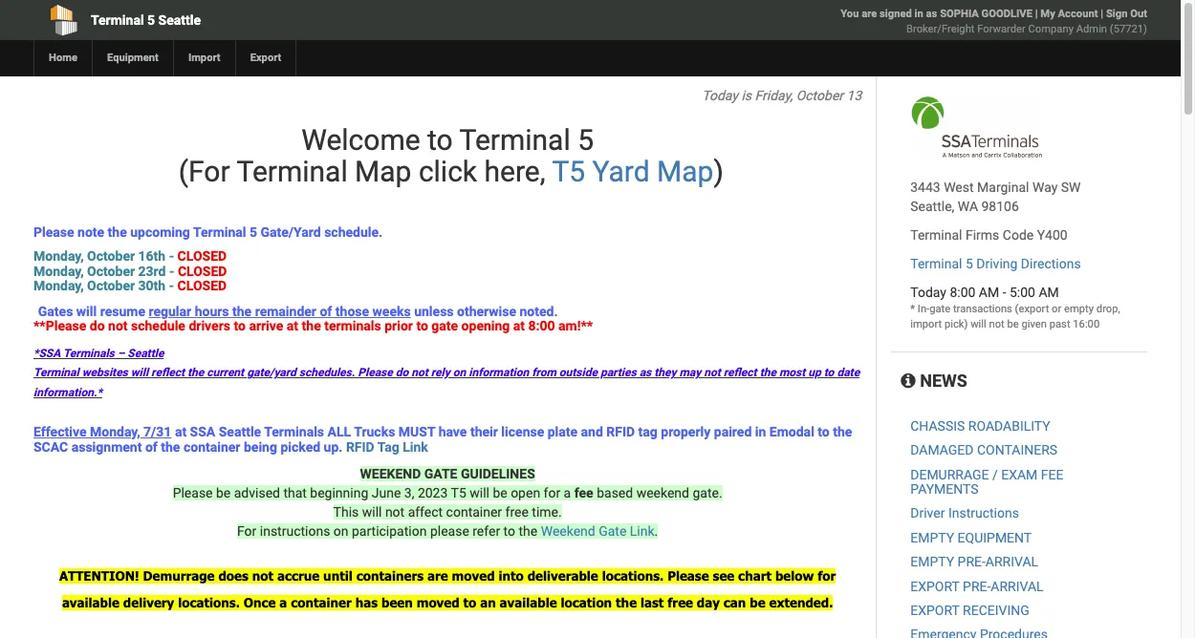 Task type: describe. For each thing, give the bounding box(es) containing it.
guidelines
[[461, 467, 535, 482]]

broker/freight
[[907, 23, 975, 35]]

receiving
[[963, 603, 1030, 619]]

chassis roadability link
[[911, 419, 1051, 434]]

16th
[[138, 249, 166, 264]]

code
[[1003, 228, 1034, 243]]

1 export from the top
[[911, 579, 960, 594]]

all
[[328, 425, 351, 440]]

location
[[561, 596, 612, 611]]

5 left driving
[[966, 256, 974, 272]]

will inside gates will resume regular hours the remainder of those weeks unless otherwise noted. **please do not schedule drivers to arrive at the terminals prior to gate opening at 8:00 am!**
[[76, 304, 97, 319]]

refer
[[473, 524, 500, 539]]

once
[[244, 596, 276, 611]]

- right 30th
[[169, 278, 174, 294]]

8:00 inside today                                                                                                                                                                                                                                                                                                                                                                                                                                                                                                                                                                                                                                                                                                           8:00 am - 5:00 am * in-gate transactions (export or empty drop, import pick) will not be given past 16:00
[[950, 285, 976, 300]]

fee
[[1041, 467, 1064, 483]]

a inside weekend gate guidelines please be advised that beginning june 3, 2023 t5 will be open for a fee based weekend gate. this will not affect container free time. for instructions on participation please refer to the weekend gate link .
[[564, 486, 571, 501]]

gates
[[38, 304, 73, 319]]

will down guidelines
[[470, 486, 490, 501]]

seattle inside the *ssa terminals – seattle terminal websites will reflect the current gate/yard schedules. please do not rely on information from outside parties as they may not reflect the most up to date information.*
[[127, 348, 164, 361]]

day
[[697, 596, 720, 611]]

please inside please note the upcoming terminal 5 gate/yard schedule. monday, october 16th - closed monday, october 23rd - closed monday, october 30th - closed
[[33, 225, 74, 240]]

the left "terminals"
[[302, 318, 321, 334]]

empty pre-arrival link
[[911, 555, 1039, 570]]

1 horizontal spatial at
[[287, 318, 299, 334]]

out
[[1131, 8, 1148, 20]]

2 map from the left
[[657, 155, 714, 188]]

an
[[480, 596, 496, 611]]

company
[[1029, 23, 1074, 35]]

equipment link
[[92, 40, 173, 77]]

1 available from the left
[[62, 596, 120, 611]]

of inside gates will resume regular hours the remainder of those weeks unless otherwise noted. **please do not schedule drivers to arrive at the terminals prior to gate opening at 8:00 am!**
[[320, 304, 332, 319]]

the inside attention! demurrage does not accrue until containers are moved into deliverable locations. please see chart below for available delivery locations. once a container has been moved to an available location the last free day can be extended.
[[616, 596, 637, 611]]

today for today                                                                                                                                                                                                                                                                                                                                                                                                                                                                                                                                                                                                                                                                                                           8:00 am - 5:00 am * in-gate transactions (export or empty drop, import pick) will not be given past 16:00
[[911, 285, 947, 300]]

be down guidelines
[[493, 486, 508, 501]]

fee
[[575, 486, 594, 501]]

information.*
[[33, 386, 102, 399]]

- right 16th
[[169, 249, 174, 264]]

gate/yard
[[261, 225, 321, 240]]

23rd
[[138, 264, 166, 279]]

can
[[724, 596, 746, 611]]

1 vertical spatial locations.
[[178, 596, 240, 611]]

are inside you are signed in as sophia goodlive | my account | sign out broker/freight forwarder company admin (57721)
[[862, 8, 877, 20]]

5 inside please note the upcoming terminal 5 gate/yard schedule. monday, october 16th - closed monday, october 23rd - closed monday, october 30th - closed
[[250, 225, 257, 240]]

1 vertical spatial arrival
[[991, 579, 1044, 594]]

driver instructions link
[[911, 506, 1019, 522]]

5 up equipment
[[147, 12, 155, 28]]

am!**
[[559, 318, 593, 334]]

2 horizontal spatial at
[[513, 318, 525, 334]]

directions
[[1021, 256, 1081, 272]]

*ssa
[[33, 348, 61, 361]]

goodlive
[[982, 8, 1033, 20]]

2 export from the top
[[911, 603, 960, 619]]

october up resume
[[87, 278, 135, 294]]

1 map from the left
[[355, 155, 412, 188]]

resume
[[100, 304, 145, 319]]

signed
[[880, 8, 912, 20]]

terminals inside at ssa seattle terminals all trucks must have their license plate and rfid tag properly paired in emodal to the scac assignment of the container being picked up.
[[264, 425, 324, 440]]

october left the 23rd
[[87, 264, 135, 279]]

exam
[[1002, 467, 1038, 483]]

here,
[[484, 155, 546, 188]]

containers
[[356, 569, 424, 584]]

today for today is friday, october 13
[[702, 88, 738, 103]]

see
[[713, 569, 735, 584]]

they
[[654, 367, 677, 380]]

gate/yard
[[247, 367, 296, 380]]

otherwise
[[457, 304, 517, 319]]

affect
[[408, 505, 443, 520]]

websites
[[82, 367, 128, 380]]

export link
[[235, 40, 296, 77]]

into
[[499, 569, 524, 584]]

rfid tag link link
[[346, 440, 432, 455]]

wa
[[958, 199, 978, 214]]

welcome to terminal 5 (for terminal map click here, t5 yard map )
[[172, 123, 724, 188]]

be inside today                                                                                                                                                                                                                                                                                                                                                                                                                                                                                                                                                                                                                                                                                                           8:00 am - 5:00 am * in-gate transactions (export or empty drop, import pick) will not be given past 16:00
[[1008, 319, 1019, 331]]

0 vertical spatial arrival
[[986, 555, 1039, 570]]

to left arrive
[[234, 318, 246, 334]]

the left most
[[760, 367, 777, 380]]

you are signed in as sophia goodlive | my account | sign out broker/freight forwarder company admin (57721)
[[841, 8, 1148, 35]]

2 available from the left
[[500, 596, 557, 611]]

empty
[[1065, 303, 1094, 316]]

1 horizontal spatial locations.
[[602, 569, 664, 584]]

welcome
[[302, 123, 420, 157]]

*
[[911, 303, 915, 316]]

instructions
[[260, 524, 330, 539]]

(57721)
[[1110, 23, 1148, 35]]

gates will resume regular hours the remainder of those weeks unless otherwise noted. **please do not schedule drivers to arrive at the terminals prior to gate opening at 8:00 am!**
[[33, 304, 593, 334]]

container inside attention! demurrage does not accrue until containers are moved into deliverable locations. please see chart below for available delivery locations. once a container has been moved to an available location the last free day can be extended.
[[291, 596, 352, 611]]

in inside at ssa seattle terminals all trucks must have their license plate and rfid tag properly paired in emodal to the scac assignment of the container being picked up.
[[755, 425, 766, 440]]

driver
[[911, 506, 945, 522]]

that
[[284, 486, 307, 501]]

not inside gates will resume regular hours the remainder of those weeks unless otherwise noted. **please do not schedule drivers to arrive at the terminals prior to gate opening at 8:00 am!**
[[108, 318, 128, 334]]

be inside attention! demurrage does not accrue until containers are moved into deliverable locations. please see chart below for available delivery locations. once a container has been moved to an available location the last free day can be extended.
[[750, 596, 766, 611]]

admin
[[1077, 23, 1108, 35]]

for inside weekend gate guidelines please be advised that beginning june 3, 2023 t5 will be open for a fee based weekend gate. this will not affect container free time. for instructions on participation please refer to the weekend gate link .
[[544, 486, 561, 501]]

- inside today                                                                                                                                                                                                                                                                                                                                                                                                                                                                                                                                                                                                                                                                                                           8:00 am - 5:00 am * in-gate transactions (export or empty drop, import pick) will not be given past 16:00
[[1003, 285, 1007, 300]]

yard
[[593, 155, 650, 188]]

outside
[[559, 367, 598, 380]]

payments
[[911, 482, 979, 497]]

in-
[[918, 303, 930, 316]]

not left rely
[[412, 367, 428, 380]]

0 vertical spatial moved
[[452, 569, 495, 584]]

to inside 'welcome to terminal 5 (for terminal map click here, t5 yard map )'
[[428, 123, 453, 157]]

of inside at ssa seattle terminals all trucks must have their license plate and rfid tag properly paired in emodal to the scac assignment of the container being picked up.
[[145, 440, 158, 455]]

0 horizontal spatial rfid
[[346, 440, 375, 455]]

their
[[470, 425, 498, 440]]

past
[[1050, 319, 1071, 331]]

picked
[[281, 440, 321, 455]]

seattle for at
[[219, 425, 261, 440]]

participation
[[352, 524, 427, 539]]

has
[[356, 596, 378, 611]]

1 vertical spatial moved
[[417, 596, 460, 611]]

will inside today                                                                                                                                                                                                                                                                                                                                                                                                                                                                                                                                                                                                                                                                                                           8:00 am - 5:00 am * in-gate transactions (export or empty drop, import pick) will not be given past 16:00
[[971, 319, 987, 331]]

upcoming
[[130, 225, 190, 240]]

the left current
[[187, 367, 204, 380]]

opening
[[462, 318, 510, 334]]

empty equipment link
[[911, 531, 1032, 546]]

please inside attention! demurrage does not accrue until containers are moved into deliverable locations. please see chart below for available delivery locations. once a container has been moved to an available location the last free day can be extended.
[[668, 569, 709, 584]]

please note the upcoming terminal 5 gate/yard schedule. monday, october 16th - closed monday, october 23rd - closed monday, october 30th - closed
[[33, 225, 383, 294]]

or
[[1052, 303, 1062, 316]]

effective monday, 7/31
[[33, 425, 172, 440]]

gate inside today                                                                                                                                                                                                                                                                                                                                                                                                                                                                                                                                                                                                                                                                                                           8:00 am - 5:00 am * in-gate transactions (export or empty drop, import pick) will not be given past 16:00
[[930, 303, 951, 316]]

in inside you are signed in as sophia goodlive | my account | sign out broker/freight forwarder company admin (57721)
[[915, 8, 924, 20]]

2 closed from the top
[[178, 264, 227, 279]]

2 | from the left
[[1101, 8, 1104, 20]]

drop,
[[1097, 303, 1121, 316]]

for inside attention! demurrage does not accrue until containers are moved into deliverable locations. please see chart below for available delivery locations. once a container has been moved to an available location the last free day can be extended.
[[818, 569, 836, 584]]

date
[[837, 367, 860, 380]]

1 empty from the top
[[911, 531, 955, 546]]

2 empty from the top
[[911, 555, 955, 570]]

prior
[[385, 318, 413, 334]]

chassis
[[911, 419, 965, 434]]

to inside at ssa seattle terminals all trucks must have their license plate and rfid tag properly paired in emodal to the scac assignment of the container being picked up.
[[818, 425, 830, 440]]

my account link
[[1041, 8, 1098, 20]]

terminal 5 driving directions
[[911, 256, 1081, 272]]

click
[[419, 155, 477, 188]]

sophia
[[940, 8, 979, 20]]

my
[[1041, 8, 1056, 20]]

hours
[[195, 304, 229, 319]]

do inside gates will resume regular hours the remainder of those weeks unless otherwise noted. **please do not schedule drivers to arrive at the terminals prior to gate opening at 8:00 am!**
[[90, 318, 105, 334]]

effective
[[33, 425, 87, 440]]



Task type: vqa. For each thing, say whether or not it's contained in the screenshot.
the max
no



Task type: locate. For each thing, give the bounding box(es) containing it.
firms
[[966, 228, 1000, 243]]

as inside you are signed in as sophia goodlive | my account | sign out broker/freight forwarder company admin (57721)
[[926, 8, 938, 20]]

am up or
[[1039, 285, 1060, 300]]

1 horizontal spatial t5
[[552, 155, 585, 188]]

do right **please
[[90, 318, 105, 334]]

will right "websites"
[[131, 367, 148, 380]]

0 horizontal spatial at
[[175, 425, 187, 440]]

1 horizontal spatial today
[[911, 285, 947, 300]]

plate
[[548, 425, 578, 440]]

t5 yard map link
[[552, 155, 714, 188]]

be
[[1008, 319, 1019, 331], [216, 486, 231, 501], [493, 486, 508, 501], [750, 596, 766, 611]]

0 vertical spatial in
[[915, 8, 924, 20]]

0 horizontal spatial are
[[428, 569, 448, 584]]

terminal 5 seattle image
[[911, 96, 1044, 159]]

export receiving link
[[911, 603, 1030, 619]]

y400
[[1037, 228, 1068, 243]]

at left ssa
[[175, 425, 187, 440]]

free inside weekend gate guidelines please be advised that beginning june 3, 2023 t5 will be open for a fee based weekend gate. this will not affect container free time. for instructions on participation please refer to the weekend gate link .
[[506, 505, 529, 520]]

0 horizontal spatial of
[[145, 440, 158, 455]]

1 vertical spatial in
[[755, 425, 766, 440]]

t5 right 2023
[[451, 486, 467, 501]]

not down transactions
[[989, 319, 1005, 331]]

do inside the *ssa terminals – seattle terminal websites will reflect the current gate/yard schedules. please do not rely on information from outside parties as they may not reflect the most up to date information.*
[[396, 367, 409, 380]]

0 horizontal spatial am
[[979, 285, 1000, 300]]

0 horizontal spatial map
[[355, 155, 412, 188]]

to inside the *ssa terminals – seattle terminal websites will reflect the current gate/yard schedules. please do not rely on information from outside parties as they may not reflect the most up to date information.*
[[824, 367, 834, 380]]

terminals up "websites"
[[63, 348, 115, 361]]

1 horizontal spatial am
[[1039, 285, 1060, 300]]

t5 inside 'welcome to terminal 5 (for terminal map click here, t5 yard map )'
[[552, 155, 585, 188]]

1 vertical spatial empty
[[911, 555, 955, 570]]

1 vertical spatial for
[[818, 569, 836, 584]]

will inside the *ssa terminals – seattle terminal websites will reflect the current gate/yard schedules. please do not rely on information from outside parties as they may not reflect the most up to date information.*
[[131, 367, 148, 380]]

0 vertical spatial free
[[506, 505, 529, 520]]

rfid left tag
[[607, 425, 635, 440]]

do left rely
[[396, 367, 409, 380]]

may
[[680, 367, 701, 380]]

today left is
[[702, 88, 738, 103]]

0 horizontal spatial 8:00
[[528, 318, 555, 334]]

seattle inside at ssa seattle terminals all trucks must have their license plate and rfid tag properly paired in emodal to the scac assignment of the container being picked up.
[[219, 425, 261, 440]]

2 reflect from the left
[[724, 367, 757, 380]]

1 reflect from the left
[[151, 367, 185, 380]]

arrival down 'equipment'
[[986, 555, 1039, 570]]

0 vertical spatial export
[[911, 579, 960, 594]]

1 horizontal spatial are
[[862, 8, 877, 20]]

arrival up receiving
[[991, 579, 1044, 594]]

1 vertical spatial seattle
[[127, 348, 164, 361]]

gate inside gates will resume regular hours the remainder of those weeks unless otherwise noted. **please do not schedule drivers to arrive at the terminals prior to gate opening at 8:00 am!**
[[432, 318, 458, 334]]

pre- down empty pre-arrival link
[[963, 579, 991, 594]]

1 horizontal spatial 8:00
[[950, 285, 976, 300]]

0 horizontal spatial locations.
[[178, 596, 240, 611]]

for up time.
[[544, 486, 561, 501]]

1 vertical spatial of
[[145, 440, 158, 455]]

5 right here,
[[578, 123, 594, 157]]

2 horizontal spatial container
[[446, 505, 502, 520]]

at inside at ssa seattle terminals all trucks must have their license plate and rfid tag properly paired in emodal to the scac assignment of the container being picked up.
[[175, 425, 187, 440]]

way
[[1033, 180, 1058, 195]]

free inside attention! demurrage does not accrue until containers are moved into deliverable locations. please see chart below for available delivery locations. once a container has been moved to an available location the last free day can be extended.
[[668, 596, 693, 611]]

0 vertical spatial gate
[[930, 303, 951, 316]]

/
[[993, 467, 998, 483]]

damaged
[[911, 443, 974, 458]]

as inside the *ssa terminals – seattle terminal websites will reflect the current gate/yard schedules. please do not rely on information from outside parties as they may not reflect the most up to date information.*
[[640, 367, 652, 380]]

to inside weekend gate guidelines please be advised that beginning june 3, 2023 t5 will be open for a fee based weekend gate. this will not affect container free time. for instructions on participation please refer to the weekend gate link .
[[504, 524, 516, 539]]

gate up the import
[[930, 303, 951, 316]]

below
[[776, 569, 814, 584]]

terminals
[[63, 348, 115, 361], [264, 425, 324, 440]]

october down note
[[87, 249, 135, 264]]

and
[[581, 425, 603, 440]]

1 vertical spatial t5
[[451, 486, 467, 501]]

import link
[[173, 40, 235, 77]]

news
[[916, 371, 968, 391]]

13
[[847, 88, 862, 103]]

gate left 'opening'
[[432, 318, 458, 334]]

0 vertical spatial today
[[702, 88, 738, 103]]

today inside today                                                                                                                                                                                                                                                                                                                                                                                                                                                                                                                                                                                                                                                                                                           8:00 am - 5:00 am * in-gate transactions (export or empty drop, import pick) will not be given past 16:00
[[911, 285, 947, 300]]

0 vertical spatial 8:00
[[950, 285, 976, 300]]

sign
[[1107, 8, 1128, 20]]

free down open
[[506, 505, 529, 520]]

export
[[250, 52, 282, 64]]

to inside attention! demurrage does not accrue until containers are moved into deliverable locations. please see chart below for available delivery locations. once a container has been moved to an available location the last free day can be extended.
[[463, 596, 477, 611]]

marginal
[[978, 180, 1030, 195]]

empty
[[911, 531, 955, 546], [911, 555, 955, 570]]

please inside the *ssa terminals – seattle terminal websites will reflect the current gate/yard schedules. please do not rely on information from outside parties as they may not reflect the most up to date information.*
[[358, 367, 393, 380]]

will down transactions
[[971, 319, 987, 331]]

be left given
[[1008, 319, 1019, 331]]

import
[[188, 52, 221, 64]]

will
[[76, 304, 97, 319], [971, 319, 987, 331], [131, 367, 148, 380], [470, 486, 490, 501], [362, 505, 382, 520]]

ssa
[[190, 425, 215, 440]]

export down the export pre-arrival 'link'
[[911, 603, 960, 619]]

weekend gate guidelines please be advised that beginning june 3, 2023 t5 will be open for a fee based weekend gate. this will not affect container free time. for instructions on participation please refer to the weekend gate link .
[[173, 467, 723, 539]]

reflect
[[151, 367, 185, 380], [724, 367, 757, 380]]

1 horizontal spatial link
[[630, 524, 655, 539]]

not inside weekend gate guidelines please be advised that beginning june 3, 2023 t5 will be open for a fee based weekend gate. this will not affect container free time. for instructions on participation please refer to the weekend gate link .
[[385, 505, 405, 520]]

t5 inside weekend gate guidelines please be advised that beginning june 3, 2023 t5 will be open for a fee based weekend gate. this will not affect container free time. for instructions on participation please refer to the weekend gate link .
[[451, 486, 467, 501]]

1 horizontal spatial available
[[500, 596, 557, 611]]

please right schedules.
[[358, 367, 393, 380]]

map left the 'click'
[[355, 155, 412, 188]]

locations. up last
[[602, 569, 664, 584]]

0 vertical spatial empty
[[911, 531, 955, 546]]

weekend
[[637, 486, 690, 501]]

8:00 left am!**
[[528, 318, 555, 334]]

to right prior
[[416, 318, 428, 334]]

0 horizontal spatial |
[[1036, 8, 1038, 20]]

1 horizontal spatial on
[[453, 367, 466, 380]]

1 horizontal spatial map
[[657, 155, 714, 188]]

the inside weekend gate guidelines please be advised that beginning june 3, 2023 t5 will be open for a fee based weekend gate. this will not affect container free time. for instructions on participation please refer to the weekend gate link .
[[519, 524, 538, 539]]

link inside weekend gate guidelines please be advised that beginning june 3, 2023 t5 will be open for a fee based weekend gate. this will not affect container free time. for instructions on participation please refer to the weekend gate link .
[[630, 524, 655, 539]]

in right signed
[[915, 8, 924, 20]]

export pre-arrival link
[[911, 579, 1044, 594]]

0 horizontal spatial link
[[403, 440, 428, 455]]

at right arrive
[[287, 318, 299, 334]]

of right assignment
[[145, 440, 158, 455]]

–
[[117, 348, 125, 361]]

available down attention!
[[62, 596, 120, 611]]

1 | from the left
[[1036, 8, 1038, 20]]

to left an
[[463, 596, 477, 611]]

8:00 inside gates will resume regular hours the remainder of those weeks unless otherwise noted. **please do not schedule drivers to arrive at the terminals prior to gate opening at 8:00 am!**
[[528, 318, 555, 334]]

1 horizontal spatial a
[[564, 486, 571, 501]]

weekend
[[360, 467, 421, 482]]

0 horizontal spatial on
[[334, 524, 349, 539]]

seattle
[[158, 12, 201, 28], [127, 348, 164, 361], [219, 425, 261, 440]]

1 vertical spatial terminals
[[264, 425, 324, 440]]

the right the hours
[[232, 304, 252, 319]]

please down ssa
[[173, 486, 213, 501]]

0 vertical spatial for
[[544, 486, 561, 501]]

0 horizontal spatial a
[[280, 596, 287, 611]]

1 vertical spatial are
[[428, 569, 448, 584]]

7/31
[[144, 425, 172, 440]]

0 vertical spatial seattle
[[158, 12, 201, 28]]

will down june
[[362, 505, 382, 520]]

roadability
[[969, 419, 1051, 434]]

time.
[[532, 505, 562, 520]]

october left 13
[[796, 88, 844, 103]]

container left being
[[184, 440, 241, 455]]

1 horizontal spatial terminals
[[264, 425, 324, 440]]

on down the this
[[334, 524, 349, 539]]

1 horizontal spatial do
[[396, 367, 409, 380]]

0 horizontal spatial as
[[640, 367, 652, 380]]

- left 5:00
[[1003, 285, 1007, 300]]

1 vertical spatial container
[[446, 505, 502, 520]]

terminals inside the *ssa terminals – seattle terminal websites will reflect the current gate/yard schedules. please do not rely on information from outside parties as they may not reflect the most up to date information.*
[[63, 348, 115, 361]]

map
[[355, 155, 412, 188], [657, 155, 714, 188]]

link right tag
[[403, 440, 428, 455]]

open
[[511, 486, 541, 501]]

chart
[[738, 569, 772, 584]]

are right you
[[862, 8, 877, 20]]

seattle up import
[[158, 12, 201, 28]]

forwarder
[[978, 23, 1026, 35]]

current
[[207, 367, 244, 380]]

container down until
[[291, 596, 352, 611]]

rfid inside at ssa seattle terminals all trucks must have their license plate and rfid tag properly paired in emodal to the scac assignment of the container being picked up.
[[607, 425, 635, 440]]

home link
[[33, 40, 92, 77]]

16:00
[[1073, 319, 1100, 331]]

1 horizontal spatial rfid
[[607, 425, 635, 440]]

a
[[564, 486, 571, 501], [280, 596, 287, 611]]

1 vertical spatial 8:00
[[528, 318, 555, 334]]

(for
[[179, 155, 230, 188]]

to right welcome
[[428, 123, 453, 157]]

in right paired
[[755, 425, 766, 440]]

0 vertical spatial locations.
[[602, 569, 664, 584]]

of
[[320, 304, 332, 319], [145, 440, 158, 455]]

0 horizontal spatial today
[[702, 88, 738, 103]]

3 closed from the top
[[178, 278, 227, 294]]

info circle image
[[901, 373, 916, 390]]

as left they
[[640, 367, 652, 380]]

terminals left all
[[264, 425, 324, 440]]

not right may
[[704, 367, 721, 380]]

1 vertical spatial gate
[[432, 318, 458, 334]]

moved up an
[[452, 569, 495, 584]]

1 vertical spatial a
[[280, 596, 287, 611]]

be right can
[[750, 596, 766, 611]]

1 vertical spatial pre-
[[963, 579, 991, 594]]

moved right been
[[417, 596, 460, 611]]

free left day
[[668, 596, 693, 611]]

0 horizontal spatial do
[[90, 318, 105, 334]]

for
[[237, 524, 257, 539]]

up.
[[324, 440, 343, 455]]

noted.
[[520, 304, 558, 319]]

container inside at ssa seattle terminals all trucks must have their license plate and rfid tag properly paired in emodal to the scac assignment of the container being picked up.
[[184, 440, 241, 455]]

1 horizontal spatial for
[[818, 569, 836, 584]]

seattle for terminal
[[158, 12, 201, 28]]

0 vertical spatial link
[[403, 440, 428, 455]]

as up the broker/freight
[[926, 8, 938, 20]]

seattle right ssa
[[219, 425, 261, 440]]

1 horizontal spatial gate
[[930, 303, 951, 316]]

0 horizontal spatial t5
[[451, 486, 467, 501]]

0 horizontal spatial terminals
[[63, 348, 115, 361]]

1 horizontal spatial in
[[915, 8, 924, 20]]

1 vertical spatial link
[[630, 524, 655, 539]]

container up refer
[[446, 505, 502, 520]]

to right up
[[824, 367, 834, 380]]

0 vertical spatial terminals
[[63, 348, 115, 361]]

for right below
[[818, 569, 836, 584]]

am up transactions
[[979, 285, 1000, 300]]

attention! demurrage does not accrue until containers are moved into deliverable locations. please see chart below for available delivery locations. once a container has been moved to an available location the last free day can be extended.
[[59, 569, 836, 611]]

to right 'emodal'
[[818, 425, 830, 440]]

link right 'gate'
[[630, 524, 655, 539]]

available
[[62, 596, 120, 611], [500, 596, 557, 611]]

0 horizontal spatial in
[[755, 425, 766, 440]]

not inside attention! demurrage does not accrue until containers are moved into deliverable locations. please see chart below for available delivery locations. once a container has been moved to an available location the last free day can be extended.
[[252, 569, 274, 584]]

the right note
[[108, 225, 127, 240]]

5 left gate/yard
[[250, 225, 257, 240]]

terminal inside the *ssa terminals – seattle terminal websites will reflect the current gate/yard schedules. please do not rely on information from outside parties as they may not reflect the most up to date information.*
[[33, 367, 79, 380]]

for
[[544, 486, 561, 501], [818, 569, 836, 584]]

a left fee
[[564, 486, 571, 501]]

available down into
[[500, 596, 557, 611]]

please inside weekend gate guidelines please be advised that beginning june 3, 2023 t5 will be open for a fee based weekend gate. this will not affect container free time. for instructions on participation please refer to the weekend gate link .
[[173, 486, 213, 501]]

0 vertical spatial do
[[90, 318, 105, 334]]

am
[[979, 285, 1000, 300], [1039, 285, 1060, 300]]

a right once
[[280, 596, 287, 611]]

terminals
[[324, 318, 381, 334]]

.
[[655, 524, 658, 539]]

1 vertical spatial do
[[396, 367, 409, 380]]

terminal 5 seattle
[[91, 12, 201, 28]]

container inside weekend gate guidelines please be advised that beginning june 3, 2023 t5 will be open for a fee based weekend gate. this will not affect container free time. for instructions on participation please refer to the weekend gate link .
[[446, 505, 502, 520]]

please up day
[[668, 569, 709, 584]]

are down please
[[428, 569, 448, 584]]

regular
[[149, 304, 191, 319]]

0 vertical spatial a
[[564, 486, 571, 501]]

1 vertical spatial today
[[911, 285, 947, 300]]

until
[[323, 569, 353, 584]]

to right refer
[[504, 524, 516, 539]]

0 horizontal spatial reflect
[[151, 367, 185, 380]]

license
[[502, 425, 544, 440]]

on inside weekend gate guidelines please be advised that beginning june 3, 2023 t5 will be open for a fee based weekend gate. this will not affect container free time. for instructions on participation please refer to the weekend gate link .
[[334, 524, 349, 539]]

will right gates
[[76, 304, 97, 319]]

0 horizontal spatial gate
[[432, 318, 458, 334]]

1 am from the left
[[979, 285, 1000, 300]]

rfid
[[607, 425, 635, 440], [346, 440, 375, 455]]

2 am from the left
[[1039, 285, 1060, 300]]

today                                                                                                                                                                                                                                                                                                                                                                                                                                                                                                                                                                                                                                                                                                           8:00 am - 5:00 am * in-gate transactions (export or empty drop, import pick) will not be given past 16:00
[[911, 285, 1121, 331]]

of left the those
[[320, 304, 332, 319]]

1 vertical spatial free
[[668, 596, 693, 611]]

8:00 up transactions
[[950, 285, 976, 300]]

1 horizontal spatial free
[[668, 596, 693, 611]]

0 vertical spatial on
[[453, 367, 466, 380]]

0 vertical spatial container
[[184, 440, 241, 455]]

terminal inside please note the upcoming terminal 5 gate/yard schedule. monday, october 16th - closed monday, october 23rd - closed monday, october 30th - closed
[[193, 225, 246, 240]]

tag
[[378, 440, 400, 455]]

june
[[372, 486, 401, 501]]

today is friday, october 13
[[702, 88, 862, 103]]

1 vertical spatial as
[[640, 367, 652, 380]]

2 vertical spatial container
[[291, 596, 352, 611]]

friday,
[[755, 88, 793, 103]]

locations. down the does
[[178, 596, 240, 611]]

5 inside 'welcome to terminal 5 (for terminal map click here, t5 yard map )'
[[578, 123, 594, 157]]

not inside today                                                                                                                                                                                                                                                                                                                                                                                                                                                                                                                                                                                                                                                                                                           8:00 am - 5:00 am * in-gate transactions (export or empty drop, import pick) will not be given past 16:00
[[989, 319, 1005, 331]]

on
[[453, 367, 466, 380], [334, 524, 349, 539]]

from
[[532, 367, 556, 380]]

on right rely
[[453, 367, 466, 380]]

| left sign
[[1101, 8, 1104, 20]]

be left 'advised'
[[216, 486, 231, 501]]

damaged containers link
[[911, 443, 1058, 458]]

please
[[430, 524, 469, 539]]

)
[[714, 155, 724, 188]]

those
[[336, 304, 369, 319]]

at right 'opening'
[[513, 318, 525, 334]]

last
[[641, 596, 664, 611]]

is
[[742, 88, 752, 103]]

are inside attention! demurrage does not accrue until containers are moved into deliverable locations. please see chart below for available delivery locations. once a container has been moved to an available location the last free day can be extended.
[[428, 569, 448, 584]]

0 vertical spatial of
[[320, 304, 332, 319]]

import
[[911, 319, 942, 331]]

1 horizontal spatial reflect
[[724, 367, 757, 380]]

3443
[[911, 180, 941, 195]]

1 horizontal spatial as
[[926, 8, 938, 20]]

seattle,
[[911, 199, 955, 214]]

terminal 5 driving directions link
[[911, 256, 1081, 272]]

reflect right may
[[724, 367, 757, 380]]

gate
[[424, 467, 458, 482]]

- right the 23rd
[[169, 264, 174, 279]]

not up –
[[108, 318, 128, 334]]

| left my
[[1036, 8, 1038, 20]]

1 closed from the top
[[178, 249, 227, 264]]

do
[[90, 318, 105, 334], [396, 367, 409, 380]]

2023
[[418, 486, 448, 501]]

1 vertical spatial export
[[911, 603, 960, 619]]

2 vertical spatial seattle
[[219, 425, 261, 440]]

not up participation at the left of page
[[385, 505, 405, 520]]

the right 'emodal'
[[833, 425, 853, 440]]

a inside attention! demurrage does not accrue until containers are moved into deliverable locations. please see chart below for available delivery locations. once a container has been moved to an available location the last free day can be extended.
[[280, 596, 287, 611]]

1 horizontal spatial |
[[1101, 8, 1104, 20]]

based
[[597, 486, 633, 501]]

accrue
[[277, 569, 320, 584]]

0 vertical spatial t5
[[552, 155, 585, 188]]

not up once
[[252, 569, 274, 584]]

the inside please note the upcoming terminal 5 gate/yard schedule. monday, october 16th - closed monday, october 23rd - closed monday, october 30th - closed
[[108, 225, 127, 240]]

0 horizontal spatial container
[[184, 440, 241, 455]]

1 vertical spatial on
[[334, 524, 349, 539]]

0 vertical spatial are
[[862, 8, 877, 20]]

remainder
[[255, 304, 317, 319]]

0 horizontal spatial for
[[544, 486, 561, 501]]

empty down empty equipment link
[[911, 555, 955, 570]]

(export
[[1015, 303, 1050, 316]]

0 vertical spatial pre-
[[958, 555, 986, 570]]

pre- down empty equipment link
[[958, 555, 986, 570]]

1 horizontal spatial of
[[320, 304, 332, 319]]

please left note
[[33, 225, 74, 240]]

the left ssa
[[161, 440, 180, 455]]

the left last
[[616, 596, 637, 611]]

0 vertical spatial as
[[926, 8, 938, 20]]

note
[[78, 225, 104, 240]]

1 horizontal spatial container
[[291, 596, 352, 611]]

0 horizontal spatial free
[[506, 505, 529, 520]]

demurrage / exam fee payments link
[[911, 467, 1064, 497]]

0 horizontal spatial available
[[62, 596, 120, 611]]

the down time.
[[519, 524, 538, 539]]

on inside the *ssa terminals – seattle terminal websites will reflect the current gate/yard schedules. please do not rely on information from outside parties as they may not reflect the most up to date information.*
[[453, 367, 466, 380]]



